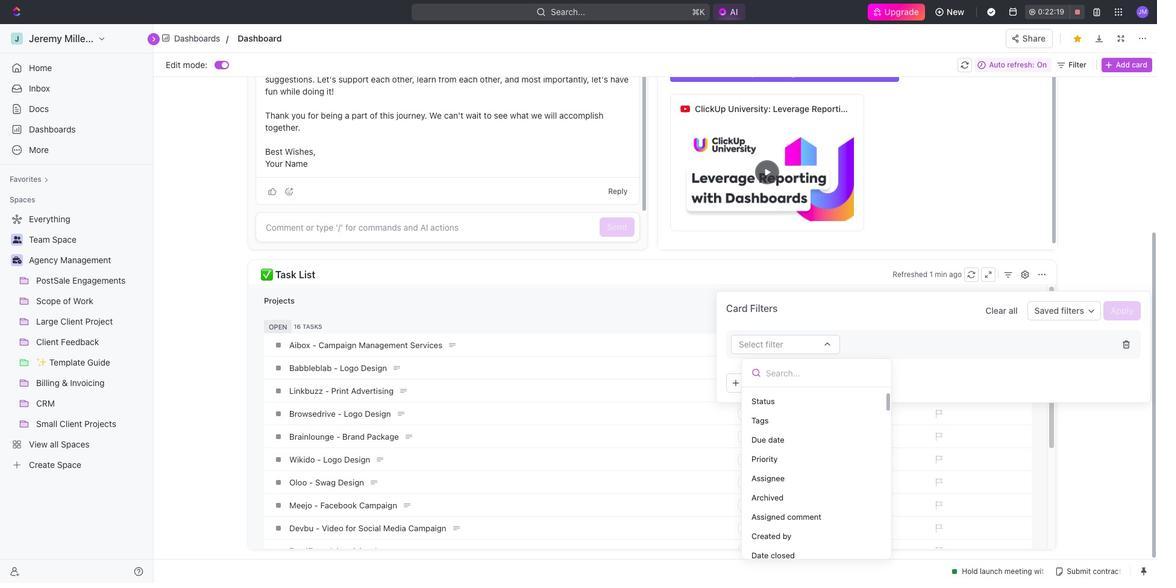 Task type: describe. For each thing, give the bounding box(es) containing it.
to
[[697, 68, 707, 78]]

best
[[265, 147, 283, 157]]

on
[[1038, 60, 1048, 69]]

of
[[370, 110, 378, 121]]

management inside sidebar navigation
[[60, 255, 111, 265]]

what
[[510, 110, 529, 121]]

select
[[739, 340, 764, 350]]

dashboard
[[824, 68, 868, 78]]

reply
[[609, 187, 628, 196]]

to inside thank you for being a part of this journey. we can't wait to see what we will accomplish together.
[[484, 110, 492, 121]]

comment
[[788, 513, 822, 522]]

1 vertical spatial and
[[505, 74, 520, 84]]

reply button
[[604, 184, 633, 199]]

a
[[345, 110, 350, 121]]

it!
[[327, 86, 334, 96]]

list
[[299, 270, 316, 280]]

1
[[930, 270, 933, 279]]

hesitate
[[481, 62, 512, 72]]

wishes,
[[285, 147, 316, 157]]

most
[[522, 74, 541, 84]]

due date
[[752, 436, 785, 445]]

dashboards for the right dashboards link
[[174, 33, 220, 43]]

refreshed
[[893, 270, 928, 279]]

home
[[29, 63, 52, 73]]

add filter
[[744, 378, 780, 388]]

project
[[739, 68, 768, 78]]

docs link
[[5, 99, 148, 119]]

reporting
[[812, 104, 851, 114]]

apply
[[1111, 306, 1134, 316]]

auto refresh: on
[[990, 60, 1048, 69]]

we
[[531, 110, 543, 121]]

dec 13, 2023 at 1:07 pm
[[1001, 29, 1089, 39]]

journey.
[[397, 110, 427, 121]]

every
[[312, 62, 333, 72]]

1 horizontal spatial dashboards link
[[159, 30, 224, 47]]

thank you for being a part of this journey. we can't wait to see what we will accomplish together.
[[265, 110, 606, 133]]

Search... text field
[[766, 364, 887, 383]]

inbox link
[[5, 79, 148, 98]]

a
[[731, 68, 737, 78]]

dashboards for dashboards link inside the sidebar navigation
[[29, 124, 76, 134]]

support
[[339, 74, 369, 84]]

doing
[[303, 86, 325, 96]]

✅ task list button
[[261, 267, 889, 283]]

saved filters button
[[1028, 302, 1102, 321]]

add for add group
[[809, 378, 825, 388]]

✅ task list
[[261, 270, 316, 280]]

refresh:
[[1008, 60, 1035, 69]]

2 each from the left
[[459, 74, 478, 84]]

favorites button
[[5, 172, 54, 187]]

✅
[[261, 270, 273, 280]]

saved filters
[[1035, 306, 1085, 316]]

fun
[[265, 86, 278, 96]]

don't
[[459, 62, 479, 72]]

assigned comment
[[752, 513, 822, 522]]

remember,
[[265, 62, 309, 72]]

group
[[827, 378, 851, 388]]

add for add card
[[1117, 60, 1131, 69]]

name
[[285, 159, 308, 169]]

priority
[[752, 455, 778, 465]]

being
[[321, 110, 343, 121]]

assignee
[[752, 474, 785, 484]]

filter for add filter
[[762, 378, 780, 388]]

clickup university: leverage reporting with dashboards link
[[695, 95, 921, 124]]

ago
[[950, 270, 963, 279]]

this inside thank you for being a part of this journey. we can't wait to see what we will accomplish together.
[[380, 110, 394, 121]]

part
[[352, 110, 368, 121]]

suggestions.
[[265, 74, 315, 84]]

created
[[752, 532, 781, 542]]

remember, every idea matters in this project. so, don't hesitate to share your thoughts and suggestions. let's support each other, learn from each other, and most importantly, let's have fun while doing it!
[[265, 62, 631, 96]]

matters
[[354, 62, 384, 72]]

best wishes, your name
[[265, 147, 316, 169]]

agency management
[[29, 255, 111, 265]]

upgrade
[[885, 7, 920, 17]]

idea
[[335, 62, 352, 72]]

thoughts
[[568, 62, 603, 72]]

edit mode:
[[166, 59, 208, 70]]

university:
[[729, 104, 771, 114]]

accomplish
[[560, 110, 604, 121]]

1 each from the left
[[371, 74, 390, 84]]

sidebar navigation
[[0, 24, 154, 584]]

add card
[[1117, 60, 1148, 69]]

to inside remember, every idea matters in this project. so, don't hesitate to share your thoughts and suggestions. let's support each other, learn from each other, and most importantly, let's have fun while doing it!
[[515, 62, 522, 72]]

let's
[[317, 74, 336, 84]]

build
[[709, 68, 729, 78]]

filters
[[1062, 306, 1085, 316]]



Task type: vqa. For each thing, say whether or not it's contained in the screenshot.
"Add" corresponding to Add group
yes



Task type: locate. For each thing, give the bounding box(es) containing it.
add group button
[[792, 374, 858, 393]]

dashboards
[[174, 33, 220, 43], [873, 104, 921, 114], [29, 124, 76, 134]]

1 vertical spatial filter
[[762, 378, 780, 388]]

dashboards up mode:
[[174, 33, 220, 43]]

saved
[[1035, 306, 1060, 316]]

all
[[1009, 306, 1018, 316]]

add left card
[[1117, 60, 1131, 69]]

how
[[677, 68, 695, 78]]

0 horizontal spatial other,
[[392, 74, 415, 84]]

date
[[752, 551, 769, 561]]

you
[[292, 110, 306, 121]]

clear
[[986, 306, 1007, 316]]

each down don't
[[459, 74, 478, 84]]

card
[[1133, 60, 1148, 69]]

0 horizontal spatial each
[[371, 74, 390, 84]]

share
[[1023, 33, 1046, 43]]

2 other, from the left
[[480, 74, 503, 84]]

dashboards right with
[[873, 104, 921, 114]]

2 horizontal spatial dashboards
[[873, 104, 921, 114]]

management up leverage
[[770, 68, 822, 78]]

1 horizontal spatial each
[[459, 74, 478, 84]]

this right of
[[380, 110, 394, 121]]

filter right select
[[766, 340, 784, 350]]

with
[[854, 104, 871, 114]]

archived
[[752, 494, 784, 503]]

how to build a project management dashboard guide
[[677, 68, 893, 78]]

filter inside 'dropdown button'
[[766, 340, 784, 350]]

1 vertical spatial management
[[60, 255, 111, 265]]

1 vertical spatial dashboards link
[[5, 120, 148, 139]]

management right agency
[[60, 255, 111, 265]]

add for add filter
[[744, 378, 759, 388]]

1 horizontal spatial management
[[770, 68, 822, 78]]

and
[[605, 62, 619, 72], [505, 74, 520, 84]]

0:22:19
[[1039, 7, 1065, 16]]

dashboards link inside sidebar navigation
[[5, 120, 148, 139]]

dashboards link up mode:
[[159, 30, 224, 47]]

1 horizontal spatial to
[[515, 62, 522, 72]]

have
[[611, 74, 629, 84]]

edit
[[166, 59, 181, 70]]

thank
[[265, 110, 289, 121]]

1:07
[[1061, 29, 1076, 39]]

1 horizontal spatial this
[[395, 62, 409, 72]]

to left the see
[[484, 110, 492, 121]]

and left most
[[505, 74, 520, 84]]

importantly,
[[544, 74, 590, 84]]

this inside remember, every idea matters in this project. so, don't hesitate to share your thoughts and suggestions. let's support each other, learn from each other, and most importantly, let's have fun while doing it!
[[395, 62, 409, 72]]

0 vertical spatial to
[[515, 62, 522, 72]]

add card button
[[1102, 58, 1153, 72]]

0 vertical spatial and
[[605, 62, 619, 72]]

we
[[430, 110, 442, 121]]

your
[[265, 159, 283, 169]]

other, down in in the left top of the page
[[392, 74, 415, 84]]

1 horizontal spatial other,
[[480, 74, 503, 84]]

0 vertical spatial dashboards link
[[159, 30, 224, 47]]

1 vertical spatial this
[[380, 110, 394, 121]]

from
[[439, 74, 457, 84]]

1 horizontal spatial add
[[809, 378, 825, 388]]

clickup logo image
[[1098, 29, 1152, 40]]

each down in in the left top of the page
[[371, 74, 390, 84]]

due
[[752, 436, 766, 445]]

project.
[[412, 62, 442, 72]]

this right in in the left top of the page
[[395, 62, 409, 72]]

agency management link
[[29, 251, 146, 270]]

each
[[371, 74, 390, 84], [459, 74, 478, 84]]

this
[[395, 62, 409, 72], [380, 110, 394, 121]]

dashboards inside sidebar navigation
[[29, 124, 76, 134]]

your
[[548, 62, 566, 72]]

clear all button
[[979, 302, 1026, 321]]

1 other, from the left
[[392, 74, 415, 84]]

13,
[[1018, 29, 1028, 39]]

0 vertical spatial management
[[770, 68, 822, 78]]

home link
[[5, 58, 148, 78]]

so,
[[444, 62, 456, 72]]

None text field
[[238, 31, 573, 46]]

favorites
[[10, 175, 41, 184]]

to left share
[[515, 62, 522, 72]]

business time image
[[12, 257, 21, 264]]

will
[[545, 110, 557, 121]]

0 vertical spatial this
[[395, 62, 409, 72]]

dashboards link down docs link
[[5, 120, 148, 139]]

clear all
[[986, 306, 1018, 316]]

0 horizontal spatial and
[[505, 74, 520, 84]]

0 horizontal spatial management
[[60, 255, 111, 265]]

date
[[769, 436, 785, 445]]

send button
[[600, 218, 635, 237]]

add up status
[[744, 378, 759, 388]]

add filter button
[[727, 374, 788, 393]]

dashboards down docs
[[29, 124, 76, 134]]

docs
[[29, 104, 49, 114]]

0 horizontal spatial this
[[380, 110, 394, 121]]

filter for select filter
[[766, 340, 784, 350]]

other, down hesitate
[[480, 74, 503, 84]]

share
[[525, 62, 546, 72]]

1 horizontal spatial and
[[605, 62, 619, 72]]

agency
[[29, 255, 58, 265]]

2 vertical spatial dashboards
[[29, 124, 76, 134]]

1 vertical spatial dashboards
[[873, 104, 921, 114]]

0 horizontal spatial dashboards
[[29, 124, 76, 134]]

together.
[[265, 122, 301, 133]]

spaces
[[10, 195, 35, 204]]

created by
[[752, 532, 792, 542]]

leverage
[[773, 104, 810, 114]]

0 vertical spatial filter
[[766, 340, 784, 350]]

filter inside button
[[762, 378, 780, 388]]

apply button
[[1104, 302, 1142, 321]]

let's
[[592, 74, 608, 84]]

projects
[[264, 296, 295, 306]]

clickup
[[695, 104, 726, 114]]

add left group
[[809, 378, 825, 388]]

2 horizontal spatial add
[[1117, 60, 1131, 69]]

guide
[[870, 68, 893, 78]]

in
[[386, 62, 393, 72]]

1 horizontal spatial dashboards
[[174, 33, 220, 43]]

0 vertical spatial dashboards
[[174, 33, 220, 43]]

task
[[276, 270, 297, 280]]

tags
[[752, 416, 769, 426]]

and up have
[[605, 62, 619, 72]]

0 horizontal spatial dashboards link
[[5, 120, 148, 139]]

filter up status
[[762, 378, 780, 388]]

at
[[1052, 29, 1059, 39]]

dec
[[1001, 29, 1015, 39]]

⌘k
[[693, 7, 706, 17]]

pm
[[1078, 29, 1089, 39]]

refreshed 1 min ago
[[893, 270, 963, 279]]

select filter button
[[731, 335, 841, 355]]

new button
[[930, 2, 972, 22]]

1 vertical spatial to
[[484, 110, 492, 121]]

mode:
[[183, 59, 208, 70]]

add inside button
[[744, 378, 759, 388]]

0 horizontal spatial to
[[484, 110, 492, 121]]

while
[[280, 86, 300, 96]]

can't
[[444, 110, 464, 121]]

share button
[[1006, 29, 1053, 48]]

0 horizontal spatial add
[[744, 378, 759, 388]]

filter
[[766, 340, 784, 350], [762, 378, 780, 388]]

new
[[947, 7, 965, 17]]

clickup university: leverage reporting with dashboards
[[695, 104, 921, 114]]



